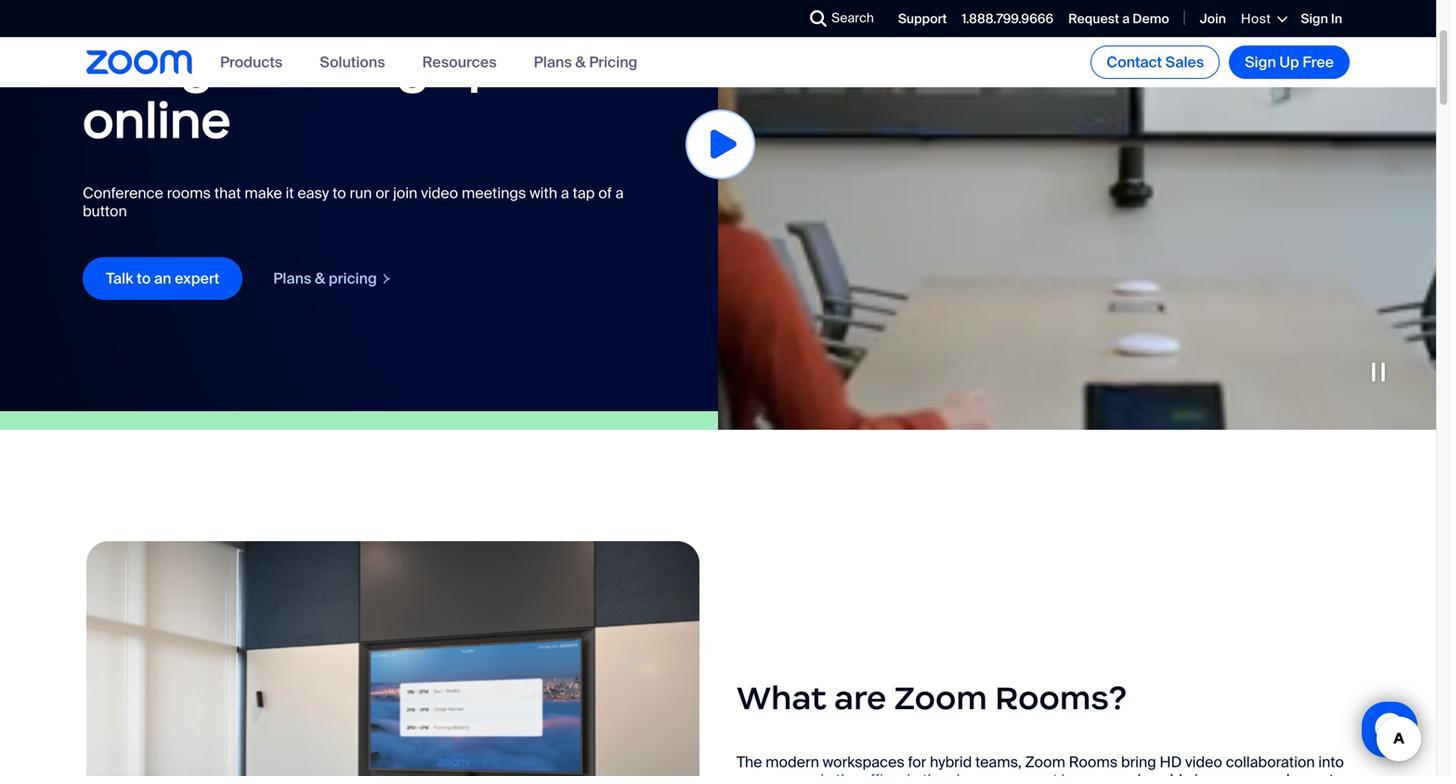 Task type: vqa. For each thing, say whether or not it's contained in the screenshot.
text field
no



Task type: describe. For each thing, give the bounding box(es) containing it.
contact
[[1107, 53, 1162, 72]]

to inside talk to an expert 'link'
[[137, 269, 151, 289]]

1.888.799.9666
[[962, 10, 1054, 27]]

bring meeting spaces online
[[83, 37, 616, 151]]

1 horizontal spatial a
[[616, 184, 624, 203]]

sign for sign up free
[[1245, 53, 1276, 72]]

plans for plans & pricing
[[534, 52, 572, 72]]

what
[[737, 678, 827, 719]]

zoom inside 'the modern workspaces for hybrid teams, zoom rooms bring hd video collaboration into any space –'
[[1025, 753, 1066, 773]]

1.888.799.9666 link
[[962, 10, 1054, 27]]

it
[[286, 184, 294, 203]]

support
[[898, 10, 947, 27]]

solutions button
[[320, 52, 385, 72]]

contact sales
[[1107, 53, 1204, 72]]

2 horizontal spatial a
[[1123, 10, 1130, 27]]

join
[[393, 184, 418, 203]]

of
[[599, 184, 612, 203]]

into
[[1319, 753, 1344, 773]]

the
[[737, 753, 762, 773]]

zoom logo image
[[86, 50, 192, 74]]

demo
[[1133, 10, 1170, 27]]

0 horizontal spatial a
[[561, 184, 569, 203]]

products
[[220, 52, 283, 72]]

join
[[1200, 10, 1226, 27]]

bring
[[83, 37, 213, 98]]

in
[[1331, 10, 1343, 27]]

video player application
[[718, 0, 1437, 430]]

what are zoom rooms?
[[737, 678, 1127, 719]]

teams,
[[976, 753, 1022, 773]]

spaces
[[441, 37, 616, 98]]

rooms?
[[995, 678, 1127, 719]]

run
[[350, 184, 372, 203]]

collaboration
[[1226, 753, 1315, 773]]

video for what are zoom rooms?
[[1186, 753, 1223, 773]]

request
[[1069, 10, 1120, 27]]

plans & pricing link
[[534, 52, 638, 72]]

button
[[83, 202, 127, 221]]

with
[[530, 184, 558, 203]]

plans & pricing link
[[272, 269, 393, 289]]

host
[[1241, 10, 1271, 27]]

conference
[[83, 184, 163, 203]]

space
[[764, 771, 806, 777]]

any
[[737, 771, 761, 777]]

video for bring meeting spaces online
[[421, 184, 458, 203]]

are
[[834, 678, 887, 719]]

the modern workspaces for hybrid teams, zoom rooms bring hd video collaboration into any space –
[[737, 753, 1344, 777]]

modern
[[766, 753, 819, 773]]

that
[[214, 184, 241, 203]]

pricing
[[589, 52, 638, 72]]

tap
[[573, 184, 595, 203]]



Task type: locate. For each thing, give the bounding box(es) containing it.
video
[[421, 184, 458, 203], [1186, 753, 1223, 773]]

sign up free
[[1245, 53, 1334, 72]]

conference rooms that make it easy to run or join video meetings with a tap of a button
[[83, 184, 624, 221]]

1 vertical spatial zoom
[[1025, 753, 1066, 773]]

up
[[1280, 53, 1300, 72]]

sign
[[1301, 10, 1328, 27], [1245, 53, 1276, 72]]

1 horizontal spatial to
[[333, 184, 346, 203]]

free
[[1303, 53, 1334, 72]]

0 vertical spatial sign
[[1301, 10, 1328, 27]]

zoom
[[894, 678, 988, 719], [1025, 753, 1066, 773]]

plans for plans & pricing
[[273, 269, 312, 289]]

rooms
[[167, 184, 211, 203]]

1 horizontal spatial video
[[1186, 753, 1223, 773]]

video right 'join'
[[421, 184, 458, 203]]

request a demo link
[[1069, 10, 1170, 27]]

search
[[832, 9, 874, 26]]

or
[[376, 184, 390, 203]]

join link
[[1200, 10, 1226, 27]]

video inside 'conference rooms that make it easy to run or join video meetings with a tap of a button'
[[421, 184, 458, 203]]

sign left up
[[1245, 53, 1276, 72]]

online
[[83, 90, 231, 151]]

bring
[[1121, 753, 1156, 773]]

zoom right 'teams,'
[[1025, 753, 1066, 773]]

for
[[908, 753, 927, 773]]

1 horizontal spatial plans
[[534, 52, 572, 72]]

0 horizontal spatial video
[[421, 184, 458, 203]]

plans
[[534, 52, 572, 72], [273, 269, 312, 289]]

sign in
[[1301, 10, 1343, 27]]

a left tap
[[561, 184, 569, 203]]

1 vertical spatial plans
[[273, 269, 312, 289]]

sign up free link
[[1229, 46, 1350, 79]]

pricing
[[329, 269, 377, 289]]

products button
[[220, 52, 283, 72]]

& for pricing
[[576, 52, 586, 72]]

& for pricing
[[315, 269, 325, 289]]

solutions
[[320, 52, 385, 72]]

to left run
[[333, 184, 346, 203]]

support link
[[898, 10, 947, 27]]

hd
[[1160, 753, 1182, 773]]

meeting
[[225, 37, 429, 98]]

to inside 'conference rooms that make it easy to run or join video meetings with a tap of a button'
[[333, 184, 346, 203]]

plans left pricing
[[273, 269, 312, 289]]

talk
[[106, 269, 133, 289]]

1 vertical spatial to
[[137, 269, 151, 289]]

to
[[333, 184, 346, 203], [137, 269, 151, 289]]

easy
[[298, 184, 329, 203]]

0 vertical spatial zoom
[[894, 678, 988, 719]]

meetings
[[462, 184, 526, 203]]

talk to an expert link
[[83, 257, 243, 300]]

1 horizontal spatial &
[[576, 52, 586, 72]]

0 horizontal spatial &
[[315, 269, 325, 289]]

plans & pricing
[[273, 269, 377, 289]]

1 vertical spatial video
[[1186, 753, 1223, 773]]

contact sales link
[[1091, 46, 1220, 79]]

small conference room image
[[86, 542, 700, 777]]

resources button
[[422, 52, 497, 72]]

1 horizontal spatial zoom
[[1025, 753, 1066, 773]]

0 vertical spatial &
[[576, 52, 586, 72]]

sign in link
[[1301, 10, 1343, 27]]

a right of
[[616, 184, 624, 203]]

sign for sign in
[[1301, 10, 1328, 27]]

1 horizontal spatial sign
[[1301, 10, 1328, 27]]

hybrid
[[930, 753, 972, 773]]

0 horizontal spatial sign
[[1245, 53, 1276, 72]]

expert
[[175, 269, 219, 289]]

zoom up the hybrid
[[894, 678, 988, 719]]

an
[[154, 269, 171, 289]]

0 vertical spatial to
[[333, 184, 346, 203]]

& left pricing on the top of the page
[[576, 52, 586, 72]]

search image
[[810, 10, 827, 27], [810, 10, 827, 27]]

plans & pricing
[[534, 52, 638, 72]]

make
[[245, 184, 282, 203]]

talk to an expert
[[106, 269, 219, 289]]

1 vertical spatial &
[[315, 269, 325, 289]]

& inside plans & pricing link
[[315, 269, 325, 289]]

sales
[[1166, 53, 1204, 72]]

a left demo
[[1123, 10, 1130, 27]]

rooms
[[1069, 753, 1118, 773]]

video inside 'the modern workspaces for hybrid teams, zoom rooms bring hd video collaboration into any space –'
[[1186, 753, 1223, 773]]

resources
[[422, 52, 497, 72]]

1 vertical spatial sign
[[1245, 53, 1276, 72]]

0 horizontal spatial zoom
[[894, 678, 988, 719]]

workspaces
[[823, 753, 905, 773]]

request a demo
[[1069, 10, 1170, 27]]

–
[[810, 771, 817, 777]]

to left an
[[137, 269, 151, 289]]

&
[[576, 52, 586, 72], [315, 269, 325, 289]]

0 horizontal spatial plans
[[273, 269, 312, 289]]

host button
[[1241, 10, 1286, 27]]

sign left in
[[1301, 10, 1328, 27]]

0 vertical spatial video
[[421, 184, 458, 203]]

plans left pricing on the top of the page
[[534, 52, 572, 72]]

0 vertical spatial plans
[[534, 52, 572, 72]]

a
[[1123, 10, 1130, 27], [561, 184, 569, 203], [616, 184, 624, 203]]

& left pricing
[[315, 269, 325, 289]]

video right hd at the bottom right
[[1186, 753, 1223, 773]]

0 horizontal spatial to
[[137, 269, 151, 289]]



